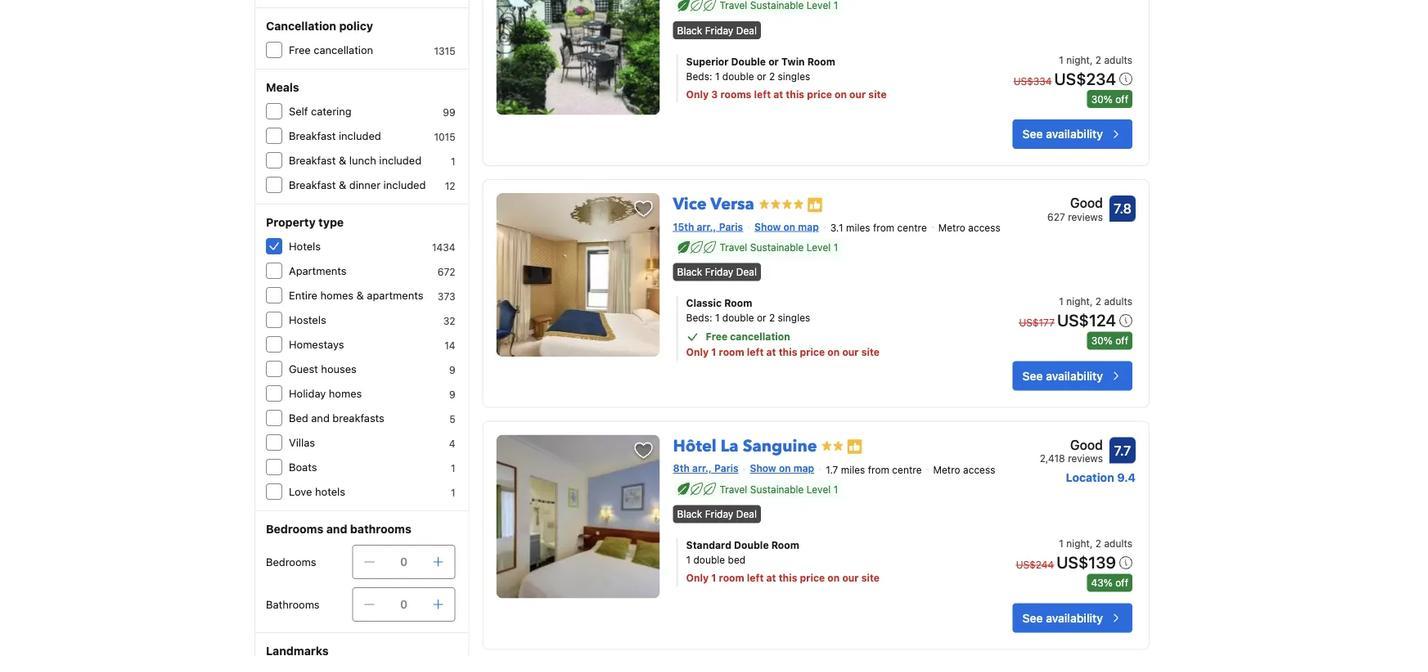 Task type: describe. For each thing, give the bounding box(es) containing it.
cancellation
[[266, 19, 337, 33]]

deal for versa
[[737, 267, 757, 278]]

43%
[[1092, 577, 1113, 589]]

1 vertical spatial this
[[779, 347, 798, 358]]

type
[[319, 216, 344, 229]]

guest
[[289, 363, 318, 375]]

breakfast & dinner included
[[289, 179, 426, 191]]

property type
[[266, 216, 344, 229]]

1 vertical spatial left
[[747, 347, 764, 358]]

good element for 7.8
[[1048, 193, 1104, 213]]

holiday homes
[[289, 388, 362, 400]]

bedrooms for bedrooms
[[266, 556, 316, 569]]

beds: 1 double or 2 singles
[[687, 312, 811, 324]]

sustainable for la
[[751, 484, 804, 495]]

entire homes & apartments
[[289, 289, 424, 302]]

30% off for us$234
[[1092, 93, 1129, 105]]

627
[[1048, 211, 1066, 223]]

travel for la
[[720, 484, 748, 495]]

good 627 reviews
[[1048, 195, 1104, 223]]

paris for versa
[[719, 221, 744, 232]]

hôtel la sanguine
[[673, 435, 818, 458]]

left inside standard double room 1 double bed only 1 room left at this price on our site
[[747, 573, 764, 584]]

sanguine
[[743, 435, 818, 458]]

twin
[[782, 56, 805, 67]]

0 horizontal spatial room
[[725, 298, 753, 309]]

1 1 night , 2 adults from the top
[[1060, 54, 1133, 65]]

access for vice versa
[[969, 222, 1001, 234]]

us$139
[[1057, 553, 1117, 572]]

2 vertical spatial &
[[357, 289, 364, 302]]

hôtel la sanguine image
[[497, 435, 660, 599]]

bathrooms
[[266, 599, 320, 611]]

1 vertical spatial price
[[800, 347, 825, 358]]

adults for vice versa
[[1105, 296, 1133, 308]]

scored 7.8 element
[[1110, 196, 1136, 222]]

location 9.4
[[1066, 471, 1136, 484]]

on down 'classic room' link at the top of page
[[828, 347, 840, 358]]

only 1 room left at this price on our site
[[687, 347, 880, 358]]

catering
[[311, 105, 352, 117]]

night for vice versa
[[1067, 296, 1090, 308]]

adults for hôtel la sanguine
[[1105, 538, 1133, 550]]

3.1 miles from centre
[[831, 222, 927, 234]]

at inside 'superior double or twin room beds: 1 double or 2 singles only 3 rooms left at this price on our site'
[[774, 88, 784, 100]]

1 vertical spatial or
[[757, 70, 767, 82]]

4
[[449, 438, 456, 449]]

0 horizontal spatial cancellation
[[314, 44, 373, 56]]

metro for vice versa
[[939, 222, 966, 234]]

arr., for vice
[[697, 221, 717, 232]]

1434
[[432, 242, 456, 253]]

0 for bedrooms
[[400, 555, 408, 569]]

breakfast included
[[289, 130, 381, 142]]

0 vertical spatial or
[[769, 56, 779, 67]]

1 off from the top
[[1116, 93, 1129, 105]]

9 for holiday homes
[[449, 389, 456, 400]]

us$234
[[1055, 69, 1117, 88]]

99
[[443, 106, 456, 118]]

2 for us$124
[[1096, 296, 1102, 308]]

us$244
[[1017, 559, 1055, 571]]

bed
[[728, 554, 746, 566]]

us$334
[[1014, 75, 1052, 87]]

at inside standard double room 1 double bed only 1 room left at this price on our site
[[767, 573, 777, 584]]

show for la
[[750, 463, 777, 475]]

672
[[438, 266, 456, 278]]

1 night , 2 adults for vice versa
[[1060, 296, 1133, 308]]

12
[[445, 180, 456, 192]]

hotels
[[315, 486, 345, 498]]

this inside standard double room 1 double bed only 1 room left at this price on our site
[[779, 573, 798, 584]]

holiday
[[289, 388, 326, 400]]

room inside standard double room 1 double bed only 1 room left at this price on our site
[[719, 573, 745, 584]]

0 for bathrooms
[[400, 598, 408, 612]]

houses
[[321, 363, 357, 375]]

lunch
[[349, 154, 376, 167]]

2 inside 'superior double or twin room beds: 1 double or 2 singles only 3 rooms left at this price on our site'
[[770, 70, 775, 82]]

see for vice versa
[[1023, 369, 1043, 383]]

from for vice versa
[[874, 222, 895, 234]]

8th
[[673, 463, 690, 475]]

homes for entire
[[321, 289, 354, 302]]

show on map for vice versa
[[755, 221, 819, 232]]

superior
[[687, 56, 729, 67]]

guest houses
[[289, 363, 357, 375]]

superior double or twin room link
[[687, 54, 963, 69]]

price inside 'superior double or twin room beds: 1 double or 2 singles only 3 rooms left at this price on our site'
[[807, 88, 833, 100]]

1 availability from the top
[[1046, 127, 1104, 141]]

metro access for hôtel la sanguine
[[934, 464, 996, 476]]

good for 7.8
[[1071, 195, 1104, 211]]

1 night , 2 adults for hôtel la sanguine
[[1060, 538, 1133, 550]]

0 vertical spatial included
[[339, 130, 381, 142]]

our inside standard double room 1 double bed only 1 room left at this price on our site
[[843, 573, 859, 584]]

scored 7.7 element
[[1110, 438, 1136, 464]]

3
[[712, 88, 718, 100]]

self catering
[[289, 105, 352, 117]]

14
[[445, 340, 456, 351]]

double inside 'superior double or twin room beds: 1 double or 2 singles only 3 rooms left at this price on our site'
[[723, 70, 754, 82]]

property
[[266, 216, 316, 229]]

cancellation policy
[[266, 19, 373, 33]]

bathrooms
[[350, 523, 412, 536]]

1 black friday deal from the top
[[678, 25, 757, 36]]

see availability link for vice versa
[[1013, 362, 1133, 391]]

1 see availability from the top
[[1023, 127, 1104, 141]]

30% for us$124
[[1092, 335, 1113, 347]]

this inside 'superior double or twin room beds: 1 double or 2 singles only 3 rooms left at this price on our site'
[[786, 88, 805, 100]]

love
[[289, 486, 312, 498]]

site inside 'superior double or twin room beds: 1 double or 2 singles only 3 rooms left at this price on our site'
[[869, 88, 887, 100]]

and for bed
[[311, 412, 330, 424]]

included for lunch
[[379, 154, 422, 167]]

vice versa
[[673, 193, 755, 216]]

1 room from the top
[[719, 347, 745, 358]]

reviews for 7.8
[[1069, 211, 1104, 223]]

room inside standard double room 1 double bed only 1 room left at this price on our site
[[772, 540, 800, 551]]

1 vertical spatial our
[[843, 347, 859, 358]]

classic
[[687, 298, 722, 309]]

0 horizontal spatial free
[[289, 44, 311, 56]]

superior double or twin room beds: 1 double or 2 singles only 3 rooms left at this price on our site
[[687, 56, 887, 100]]

9 for guest houses
[[449, 364, 456, 376]]

this property is part of our preferred partner programme. it is committed to providing commendable service and good value. it will pay us a higher commission if you make a booking. image for hôtel la sanguine
[[847, 439, 863, 455]]

dinner
[[349, 179, 381, 191]]

entire
[[289, 289, 318, 302]]

la
[[721, 435, 739, 458]]

, for vice versa
[[1090, 296, 1093, 308]]

show for versa
[[755, 221, 781, 232]]

black friday deal for la
[[678, 509, 757, 520]]

breakfast & lunch included
[[289, 154, 422, 167]]

map for vice versa
[[799, 221, 819, 232]]

1 friday from the top
[[705, 25, 734, 36]]

1 horizontal spatial cancellation
[[731, 331, 791, 343]]

reviews for 7.7
[[1069, 453, 1104, 465]]

43% off
[[1092, 577, 1129, 589]]

0 vertical spatial free cancellation
[[289, 44, 373, 56]]

us$177
[[1020, 317, 1055, 329]]

hostels
[[289, 314, 326, 326]]

1 night from the top
[[1067, 54, 1090, 65]]

hôtel
[[673, 435, 717, 458]]

metro access for vice versa
[[939, 222, 1001, 234]]

good for 7.7
[[1071, 437, 1104, 453]]

bed
[[289, 412, 308, 424]]

2,418
[[1040, 453, 1066, 465]]

left inside 'superior double or twin room beds: 1 double or 2 singles only 3 rooms left at this price on our site'
[[754, 88, 771, 100]]

policy
[[339, 19, 373, 33]]

1.7 miles from centre
[[826, 464, 922, 476]]

2 beds: from the top
[[687, 312, 713, 324]]

vice versa image
[[497, 193, 660, 357]]

double for us$234
[[732, 56, 766, 67]]

hôtel la sanguine link
[[673, 429, 818, 458]]

room inside 'superior double or twin room beds: 1 double or 2 singles only 3 rooms left at this price on our site'
[[808, 56, 836, 67]]

& for lunch
[[339, 154, 346, 167]]

1 vertical spatial site
[[862, 347, 880, 358]]

apartments
[[289, 265, 347, 277]]

rooms
[[721, 88, 752, 100]]

, for hôtel la sanguine
[[1090, 538, 1093, 550]]

1 vertical spatial double
[[723, 312, 754, 324]]

9.4
[[1118, 471, 1136, 484]]

night for hôtel la sanguine
[[1067, 538, 1090, 550]]

1 adults from the top
[[1105, 54, 1133, 65]]



Task type: locate. For each thing, give the bounding box(es) containing it.
breakfast down self catering
[[289, 130, 336, 142]]

0 vertical spatial good element
[[1048, 193, 1104, 213]]

map
[[799, 221, 819, 232], [794, 463, 815, 475]]

sustainable down sanguine on the right of page
[[751, 484, 804, 495]]

0 vertical spatial only
[[687, 88, 709, 100]]

black for hôtel
[[678, 509, 703, 520]]

3 see availability link from the top
[[1013, 604, 1133, 633]]

1 vertical spatial from
[[868, 464, 890, 476]]

7.7
[[1115, 443, 1132, 459]]

centre right 1.7
[[893, 464, 922, 476]]

3 only from the top
[[687, 573, 709, 584]]

0 vertical spatial 9
[[449, 364, 456, 376]]

good left scored 7.8 element
[[1071, 195, 1104, 211]]

2 up us$139
[[1096, 538, 1102, 550]]

2 vertical spatial deal
[[737, 509, 757, 520]]

2 good from the top
[[1071, 437, 1104, 453]]

1 good from the top
[[1071, 195, 1104, 211]]

see availability for vice versa
[[1023, 369, 1104, 383]]

1 vertical spatial arr.,
[[693, 463, 712, 475]]

1 night , 2 adults
[[1060, 54, 1133, 65], [1060, 296, 1133, 308], [1060, 538, 1133, 550]]

apartments
[[367, 289, 424, 302]]

1 vertical spatial show on map
[[750, 463, 815, 475]]

1 vertical spatial availability
[[1046, 369, 1104, 383]]

off for vice versa
[[1116, 335, 1129, 347]]

2 vertical spatial see availability link
[[1013, 604, 1133, 633]]

arr., right the 8th
[[693, 463, 712, 475]]

love hotels
[[289, 486, 345, 498]]

from
[[874, 222, 895, 234], [868, 464, 890, 476]]

black up classic
[[678, 267, 703, 278]]

1 vertical spatial at
[[767, 347, 777, 358]]

1 vertical spatial black
[[678, 267, 703, 278]]

30% for us$234
[[1092, 93, 1113, 105]]

double down standard
[[694, 554, 726, 566]]

standard
[[687, 540, 732, 551]]

good element up location
[[1040, 435, 1104, 455]]

2 vertical spatial see
[[1023, 611, 1043, 625]]

show on map for hôtel la sanguine
[[750, 463, 815, 475]]

travel for versa
[[720, 242, 748, 253]]

hôtel de varenne image
[[497, 0, 660, 115]]

1 beds: from the top
[[687, 70, 713, 82]]

villas
[[289, 437, 315, 449]]

included right lunch
[[379, 154, 422, 167]]

1 travel from the top
[[720, 242, 748, 253]]

2 deal from the top
[[737, 267, 757, 278]]

double for us$139
[[734, 540, 769, 551]]

breakfast
[[289, 130, 336, 142], [289, 154, 336, 167], [289, 179, 336, 191]]

2 availability from the top
[[1046, 369, 1104, 383]]

centre for hôtel la sanguine
[[893, 464, 922, 476]]

2 30% off from the top
[[1092, 335, 1129, 347]]

3 friday from the top
[[705, 509, 734, 520]]

2 adults from the top
[[1105, 296, 1133, 308]]

double
[[723, 70, 754, 82], [723, 312, 754, 324], [694, 554, 726, 566]]

price down 'classic room' link at the top of page
[[800, 347, 825, 358]]

0 vertical spatial metro
[[939, 222, 966, 234]]

free down classic room
[[706, 331, 728, 343]]

1 vertical spatial 9
[[449, 389, 456, 400]]

0 vertical spatial left
[[754, 88, 771, 100]]

room up beds: 1 double or 2 singles
[[725, 298, 753, 309]]

1 vertical spatial free
[[706, 331, 728, 343]]

0 vertical spatial show
[[755, 221, 781, 232]]

2 30% from the top
[[1092, 335, 1113, 347]]

0 vertical spatial double
[[723, 70, 754, 82]]

location
[[1066, 471, 1115, 484]]

miles for hôtel la sanguine
[[841, 464, 866, 476]]

availability for hôtel la sanguine
[[1046, 611, 1104, 625]]

self
[[289, 105, 308, 117]]

2 reviews from the top
[[1069, 453, 1104, 465]]

2 level from the top
[[807, 484, 831, 495]]

good
[[1071, 195, 1104, 211], [1071, 437, 1104, 453]]

0 vertical spatial free
[[289, 44, 311, 56]]

and down hotels
[[326, 523, 348, 536]]

1 vertical spatial 1 night , 2 adults
[[1060, 296, 1133, 308]]

0 vertical spatial access
[[969, 222, 1001, 234]]

only inside 'superior double or twin room beds: 1 double or 2 singles only 3 rooms left at this price on our site'
[[687, 88, 709, 100]]

see down us$244
[[1023, 611, 1043, 625]]

breakfast down breakfast included
[[289, 154, 336, 167]]

adults
[[1105, 54, 1133, 65], [1105, 296, 1133, 308], [1105, 538, 1133, 550]]

2 vertical spatial price
[[800, 573, 825, 584]]

1 inside 'superior double or twin room beds: 1 double or 2 singles only 3 rooms left at this price on our site'
[[715, 70, 720, 82]]

1 vertical spatial off
[[1116, 335, 1129, 347]]

level
[[807, 242, 831, 253], [807, 484, 831, 495]]

see
[[1023, 127, 1043, 141], [1023, 369, 1043, 383], [1023, 611, 1043, 625]]

boats
[[289, 461, 317, 474]]

arr., right 15th
[[697, 221, 717, 232]]

bedrooms for bedrooms and bathrooms
[[266, 523, 324, 536]]

2 vertical spatial black friday deal
[[678, 509, 757, 520]]

1015
[[434, 131, 456, 142]]

price
[[807, 88, 833, 100], [800, 347, 825, 358], [800, 573, 825, 584]]

2 see from the top
[[1023, 369, 1043, 383]]

0 vertical spatial 30%
[[1092, 93, 1113, 105]]

beds: inside 'superior double or twin room beds: 1 double or 2 singles only 3 rooms left at this price on our site'
[[687, 70, 713, 82]]

at down standard double room link
[[767, 573, 777, 584]]

paris down la
[[715, 463, 739, 475]]

0 vertical spatial see availability link
[[1013, 120, 1133, 149]]

on left 3.1 at top right
[[784, 221, 796, 232]]

and right bed on the bottom of page
[[311, 412, 330, 424]]

see availability link for hôtel la sanguine
[[1013, 604, 1133, 633]]

metro right 1.7 miles from centre
[[934, 464, 961, 476]]

1 vertical spatial access
[[964, 464, 996, 476]]

0 vertical spatial friday
[[705, 25, 734, 36]]

1 deal from the top
[[737, 25, 757, 36]]

room down bed
[[719, 573, 745, 584]]

this property is part of our preferred partner programme. it is committed to providing commendable service and good value. it will pay us a higher commission if you make a booking. image
[[847, 439, 863, 455]]

3 night from the top
[[1067, 538, 1090, 550]]

2 see availability from the top
[[1023, 369, 1104, 383]]

from for hôtel la sanguine
[[868, 464, 890, 476]]

2 bedrooms from the top
[[266, 556, 316, 569]]

only inside standard double room 1 double bed only 1 room left at this price on our site
[[687, 573, 709, 584]]

breakfast for breakfast & lunch included
[[289, 154, 336, 167]]

friday for la
[[705, 509, 734, 520]]

1 vertical spatial see
[[1023, 369, 1043, 383]]

0 vertical spatial arr.,
[[697, 221, 717, 232]]

availability down the 43%
[[1046, 611, 1104, 625]]

2 vertical spatial only
[[687, 573, 709, 584]]

1 vertical spatial see availability
[[1023, 369, 1104, 383]]

standard double room link
[[687, 538, 963, 553]]

sustainable for versa
[[751, 242, 804, 253]]

2 black from the top
[[678, 267, 703, 278]]

sustainable
[[751, 242, 804, 253], [751, 484, 804, 495]]

versa
[[711, 193, 755, 216]]

1 travel sustainable level 1 from the top
[[720, 242, 839, 253]]

off down us$124
[[1116, 335, 1129, 347]]

black friday deal up standard
[[678, 509, 757, 520]]

standard double room 1 double bed only 1 room left at this price on our site
[[687, 540, 880, 584]]

good element
[[1048, 193, 1104, 213], [1040, 435, 1104, 455]]

adults up us$234
[[1105, 54, 1133, 65]]

room down beds: 1 double or 2 singles
[[719, 347, 745, 358]]

and for bedrooms
[[326, 523, 348, 536]]

1 , from the top
[[1090, 54, 1093, 65]]

3 adults from the top
[[1105, 538, 1133, 550]]

1 vertical spatial reviews
[[1069, 453, 1104, 465]]

1 vertical spatial cancellation
[[731, 331, 791, 343]]

& for dinner
[[339, 179, 346, 191]]

3 off from the top
[[1116, 577, 1129, 589]]

30% off down us$234
[[1092, 93, 1129, 105]]

2 only from the top
[[687, 347, 709, 358]]

miles
[[847, 222, 871, 234], [841, 464, 866, 476]]

classic room link
[[687, 296, 963, 311]]

travel sustainable level 1 for vice versa
[[720, 242, 839, 253]]

on down standard double room link
[[828, 573, 840, 584]]

1 vertical spatial level
[[807, 484, 831, 495]]

black friday deal for versa
[[678, 267, 757, 278]]

bedrooms up bathrooms
[[266, 556, 316, 569]]

see availability link down us$124
[[1013, 362, 1133, 391]]

left down standard double room link
[[747, 573, 764, 584]]

access for hôtel la sanguine
[[964, 464, 996, 476]]

3 deal from the top
[[737, 509, 757, 520]]

left down beds: 1 double or 2 singles
[[747, 347, 764, 358]]

sustainable down versa
[[751, 242, 804, 253]]

30% down us$234
[[1092, 93, 1113, 105]]

bedrooms down the love
[[266, 523, 324, 536]]

only down classic
[[687, 347, 709, 358]]

2 vertical spatial site
[[862, 573, 880, 584]]

at down the twin
[[774, 88, 784, 100]]

2 up only 1 room left at this price on our site
[[770, 312, 775, 324]]

2 vertical spatial adults
[[1105, 538, 1133, 550]]

1 singles from the top
[[778, 70, 811, 82]]

travel sustainable level 1 for hôtel la sanguine
[[720, 484, 839, 495]]

0 vertical spatial reviews
[[1069, 211, 1104, 223]]

included right dinner
[[384, 179, 426, 191]]

singles down 'classic room' link at the top of page
[[778, 312, 811, 324]]

15th arr., paris
[[673, 221, 744, 232]]

singles inside 'superior double or twin room beds: 1 double or 2 singles only 3 rooms left at this price on our site'
[[778, 70, 811, 82]]

included for dinner
[[384, 179, 426, 191]]

this
[[786, 88, 805, 100], [779, 347, 798, 358], [779, 573, 798, 584]]

2 vertical spatial or
[[757, 312, 767, 324]]

2 travel sustainable level 1 from the top
[[720, 484, 839, 495]]

room right the twin
[[808, 56, 836, 67]]

access left the 2,418 in the bottom of the page
[[964, 464, 996, 476]]

0 vertical spatial good
[[1071, 195, 1104, 211]]

1 black from the top
[[678, 25, 703, 36]]

2 for us$234
[[1096, 54, 1102, 65]]

double
[[732, 56, 766, 67], [734, 540, 769, 551]]

good up location
[[1071, 437, 1104, 453]]

show right 15th arr., paris
[[755, 221, 781, 232]]

0 vertical spatial room
[[808, 56, 836, 67]]

black friday deal up superior
[[678, 25, 757, 36]]

3.1
[[831, 222, 844, 234]]

1 sustainable from the top
[[751, 242, 804, 253]]

1 vertical spatial miles
[[841, 464, 866, 476]]

373
[[438, 291, 456, 302]]

2 horizontal spatial room
[[808, 56, 836, 67]]

0 vertical spatial see
[[1023, 127, 1043, 141]]

0 vertical spatial metro access
[[939, 222, 1001, 234]]

1 see from the top
[[1023, 127, 1043, 141]]

vice versa link
[[673, 187, 755, 216]]

level for vice versa
[[807, 242, 831, 253]]

2 down superior double or twin room link
[[770, 70, 775, 82]]

, up us$139
[[1090, 538, 1093, 550]]

1 horizontal spatial free cancellation
[[706, 331, 791, 343]]

see availability for hôtel la sanguine
[[1023, 611, 1104, 625]]

travel down 8th arr., paris
[[720, 484, 748, 495]]

1 vertical spatial singles
[[778, 312, 811, 324]]

homes down houses
[[329, 388, 362, 400]]

1 vertical spatial see availability link
[[1013, 362, 1133, 391]]

reviews inside good 2,418 reviews
[[1069, 453, 1104, 465]]

map left 1.7
[[794, 463, 815, 475]]

left
[[754, 88, 771, 100], [747, 347, 764, 358], [747, 573, 764, 584]]

1315
[[434, 45, 456, 56]]

3 availability from the top
[[1046, 611, 1104, 625]]

double inside 'superior double or twin room beds: 1 double or 2 singles only 3 rooms left at this price on our site'
[[732, 56, 766, 67]]

2 vertical spatial black
[[678, 509, 703, 520]]

2 night from the top
[[1067, 296, 1090, 308]]

30% off for us$124
[[1092, 335, 1129, 347]]

1 vertical spatial good element
[[1040, 435, 1104, 455]]

deal up 'superior double or twin room beds: 1 double or 2 singles only 3 rooms left at this price on our site'
[[737, 25, 757, 36]]

arr.,
[[697, 221, 717, 232], [693, 463, 712, 475]]

2 singles from the top
[[778, 312, 811, 324]]

0
[[400, 555, 408, 569], [400, 598, 408, 612]]

0 vertical spatial 0
[[400, 555, 408, 569]]

& left dinner
[[339, 179, 346, 191]]

see availability link down the 43%
[[1013, 604, 1133, 633]]

1 vertical spatial room
[[725, 298, 753, 309]]

metro
[[939, 222, 966, 234], [934, 464, 961, 476]]

adults up us$139
[[1105, 538, 1133, 550]]

1 vertical spatial good
[[1071, 437, 1104, 453]]

see availability down the 43%
[[1023, 611, 1104, 625]]

2 see availability link from the top
[[1013, 362, 1133, 391]]

good inside good 627 reviews
[[1071, 195, 1104, 211]]

1 only from the top
[[687, 88, 709, 100]]

reviews inside good 627 reviews
[[1069, 211, 1104, 223]]

2 room from the top
[[719, 573, 745, 584]]

0 vertical spatial miles
[[847, 222, 871, 234]]

left right rooms
[[754, 88, 771, 100]]

black for vice
[[678, 267, 703, 278]]

0 vertical spatial ,
[[1090, 54, 1093, 65]]

homes for holiday
[[329, 388, 362, 400]]

1 reviews from the top
[[1069, 211, 1104, 223]]

2 vertical spatial room
[[772, 540, 800, 551]]

1.7
[[826, 464, 839, 476]]

2 off from the top
[[1116, 335, 1129, 347]]

singles down the twin
[[778, 70, 811, 82]]

on
[[835, 88, 847, 100], [784, 221, 796, 232], [828, 347, 840, 358], [779, 463, 791, 475], [828, 573, 840, 584]]

free down cancellation
[[289, 44, 311, 56]]

0 vertical spatial from
[[874, 222, 895, 234]]

0 vertical spatial singles
[[778, 70, 811, 82]]

,
[[1090, 54, 1093, 65], [1090, 296, 1093, 308], [1090, 538, 1093, 550]]

travel down 15th arr., paris
[[720, 242, 748, 253]]

free cancellation down cancellation policy
[[289, 44, 373, 56]]

hotels
[[289, 240, 321, 253]]

0 vertical spatial paris
[[719, 221, 744, 232]]

2 vertical spatial 1 night , 2 adults
[[1060, 538, 1133, 550]]

adults up us$124
[[1105, 296, 1133, 308]]

off
[[1116, 93, 1129, 105], [1116, 335, 1129, 347], [1116, 577, 1129, 589]]

1 level from the top
[[807, 242, 831, 253]]

3 see from the top
[[1023, 611, 1043, 625]]

level for hôtel la sanguine
[[807, 484, 831, 495]]

1 vertical spatial 30% off
[[1092, 335, 1129, 347]]

see availability down us$177
[[1023, 369, 1104, 383]]

our down standard double room link
[[843, 573, 859, 584]]

1 0 from the top
[[400, 555, 408, 569]]

deal for la
[[737, 509, 757, 520]]

this property is part of our preferred partner programme. it is committed to providing commendable service and good value. it will pay us a higher commission if you make a booking. image for vice versa
[[807, 197, 823, 213]]

0 vertical spatial travel
[[720, 242, 748, 253]]

3 1 night , 2 adults from the top
[[1060, 538, 1133, 550]]

1 30% off from the top
[[1092, 93, 1129, 105]]

0 vertical spatial double
[[732, 56, 766, 67]]

1 vertical spatial metro
[[934, 464, 961, 476]]

friday up superior
[[705, 25, 734, 36]]

double up bed
[[734, 540, 769, 551]]

3 black from the top
[[678, 509, 703, 520]]

3 , from the top
[[1090, 538, 1093, 550]]

site down superior double or twin room link
[[869, 88, 887, 100]]

1 vertical spatial ,
[[1090, 296, 1093, 308]]

paris
[[719, 221, 744, 232], [715, 463, 739, 475]]

price inside standard double room 1 double bed only 1 room left at this price on our site
[[800, 573, 825, 584]]

good inside good 2,418 reviews
[[1071, 437, 1104, 453]]

2 friday from the top
[[705, 267, 734, 278]]

1 see availability link from the top
[[1013, 120, 1133, 149]]

1 horizontal spatial free
[[706, 331, 728, 343]]

1 9 from the top
[[449, 364, 456, 376]]

night up us$234
[[1067, 54, 1090, 65]]

bedrooms and bathrooms
[[266, 523, 412, 536]]

2 0 from the top
[[400, 598, 408, 612]]

travel sustainable level 1 down 3.1 at top right
[[720, 242, 839, 253]]

good element for 7.7
[[1040, 435, 1104, 455]]

off for hôtel la sanguine
[[1116, 577, 1129, 589]]

3 breakfast from the top
[[289, 179, 336, 191]]

room
[[719, 347, 745, 358], [719, 573, 745, 584]]

see for hôtel la sanguine
[[1023, 611, 1043, 625]]

15th
[[673, 221, 695, 232]]

breakfast for breakfast & dinner included
[[289, 179, 336, 191]]

1 bedrooms from the top
[[266, 523, 324, 536]]

at down beds: 1 double or 2 singles
[[767, 347, 777, 358]]

1 breakfast from the top
[[289, 130, 336, 142]]

2 vertical spatial off
[[1116, 577, 1129, 589]]

free cancellation down beds: 1 double or 2 singles
[[706, 331, 791, 343]]

1 horizontal spatial room
[[772, 540, 800, 551]]

30% off down us$124
[[1092, 335, 1129, 347]]

1
[[1060, 54, 1064, 65], [715, 70, 720, 82], [451, 156, 456, 167], [834, 242, 839, 253], [1060, 296, 1064, 308], [715, 312, 720, 324], [712, 347, 717, 358], [451, 463, 456, 474], [834, 484, 839, 495], [451, 487, 456, 499], [1060, 538, 1064, 550], [687, 554, 691, 566], [712, 573, 717, 584]]

1 vertical spatial 30%
[[1092, 335, 1113, 347]]

see availability link down us$234
[[1013, 120, 1133, 149]]

reviews
[[1069, 211, 1104, 223], [1069, 453, 1104, 465]]

arr., for hôtel
[[693, 463, 712, 475]]

2 vertical spatial at
[[767, 573, 777, 584]]

free cancellation
[[289, 44, 373, 56], [706, 331, 791, 343]]

9 up the 5
[[449, 389, 456, 400]]

9 down 14
[[449, 364, 456, 376]]

off right the 43%
[[1116, 577, 1129, 589]]

our inside 'superior double or twin room beds: 1 double or 2 singles only 3 rooms left at this price on our site'
[[850, 88, 866, 100]]

see availability link
[[1013, 120, 1133, 149], [1013, 362, 1133, 391], [1013, 604, 1133, 633]]

site down standard double room link
[[862, 573, 880, 584]]

2 9 from the top
[[449, 389, 456, 400]]

0 vertical spatial adults
[[1105, 54, 1133, 65]]

0 vertical spatial 30% off
[[1092, 93, 1129, 105]]

1 vertical spatial breakfast
[[289, 154, 336, 167]]

double inside standard double room 1 double bed only 1 room left at this price on our site
[[694, 554, 726, 566]]

2
[[1096, 54, 1102, 65], [770, 70, 775, 82], [1096, 296, 1102, 308], [770, 312, 775, 324], [1096, 538, 1102, 550]]

room
[[808, 56, 836, 67], [725, 298, 753, 309], [772, 540, 800, 551]]

good 2,418 reviews
[[1040, 437, 1104, 465]]

good element left scored 7.8 element
[[1048, 193, 1104, 213]]

2 vertical spatial breakfast
[[289, 179, 336, 191]]

on inside 'superior double or twin room beds: 1 double or 2 singles only 3 rooms left at this price on our site'
[[835, 88, 847, 100]]

metro access
[[939, 222, 1001, 234], [934, 464, 996, 476]]

bed and breakfasts
[[289, 412, 385, 424]]

homes down apartments
[[321, 289, 354, 302]]

0 vertical spatial off
[[1116, 93, 1129, 105]]

0 vertical spatial breakfast
[[289, 130, 336, 142]]

0 vertical spatial centre
[[898, 222, 927, 234]]

meals
[[266, 81, 299, 94]]

5
[[450, 413, 456, 425]]

site inside standard double room 1 double bed only 1 room left at this price on our site
[[862, 573, 880, 584]]

friday up classic room
[[705, 267, 734, 278]]

vice
[[673, 193, 707, 216]]

2 black friday deal from the top
[[678, 267, 757, 278]]

cancellation
[[314, 44, 373, 56], [731, 331, 791, 343]]

0 vertical spatial beds:
[[687, 70, 713, 82]]

breakfast for breakfast included
[[289, 130, 336, 142]]

2 breakfast from the top
[[289, 154, 336, 167]]

map for hôtel la sanguine
[[794, 463, 815, 475]]

2 sustainable from the top
[[751, 484, 804, 495]]

our
[[850, 88, 866, 100], [843, 347, 859, 358], [843, 573, 859, 584]]

us$124
[[1058, 311, 1117, 330]]

0 vertical spatial price
[[807, 88, 833, 100]]

double inside standard double room 1 double bed only 1 room left at this price on our site
[[734, 540, 769, 551]]

1 30% from the top
[[1092, 93, 1113, 105]]

this property is part of our preferred partner programme. it is committed to providing commendable service and good value. it will pay us a higher commission if you make a booking. image
[[807, 197, 823, 213], [807, 197, 823, 213], [847, 439, 863, 455]]

cancellation down policy on the left of page
[[314, 44, 373, 56]]

2 vertical spatial our
[[843, 573, 859, 584]]

deal up classic room
[[737, 267, 757, 278]]

30% off
[[1092, 93, 1129, 105], [1092, 335, 1129, 347]]

0 vertical spatial night
[[1067, 54, 1090, 65]]

price down standard double room link
[[800, 573, 825, 584]]

8th arr., paris
[[673, 463, 739, 475]]

centre for vice versa
[[898, 222, 927, 234]]

access left 627
[[969, 222, 1001, 234]]

1 vertical spatial beds:
[[687, 312, 713, 324]]

0 vertical spatial 1 night , 2 adults
[[1060, 54, 1133, 65]]

cancellation down beds: 1 double or 2 singles
[[731, 331, 791, 343]]

0 vertical spatial homes
[[321, 289, 354, 302]]

1 vertical spatial free cancellation
[[706, 331, 791, 343]]

1 vertical spatial paris
[[715, 463, 739, 475]]

site
[[869, 88, 887, 100], [862, 347, 880, 358], [862, 573, 880, 584]]

1 vertical spatial centre
[[893, 464, 922, 476]]

availability for vice versa
[[1046, 369, 1104, 383]]

availability down us$234
[[1046, 127, 1104, 141]]

1 vertical spatial homes
[[329, 388, 362, 400]]

room right standard
[[772, 540, 800, 551]]

paris for la
[[715, 463, 739, 475]]

show on map
[[755, 221, 819, 232], [750, 463, 815, 475]]

32
[[444, 315, 456, 327]]

0 horizontal spatial free cancellation
[[289, 44, 373, 56]]

2 for us$139
[[1096, 538, 1102, 550]]

2 1 night , 2 adults from the top
[[1060, 296, 1133, 308]]

on inside standard double room 1 double bed only 1 room left at this price on our site
[[828, 573, 840, 584]]

3 black friday deal from the top
[[678, 509, 757, 520]]

2 travel from the top
[[720, 484, 748, 495]]

our down 'classic room' link at the top of page
[[843, 347, 859, 358]]

2 vertical spatial friday
[[705, 509, 734, 520]]

9
[[449, 364, 456, 376], [449, 389, 456, 400]]

0 vertical spatial show on map
[[755, 221, 819, 232]]

homestays
[[289, 339, 344, 351]]

2 vertical spatial included
[[384, 179, 426, 191]]

classic room
[[687, 298, 753, 309]]

only left 3
[[687, 88, 709, 100]]

miles for vice versa
[[847, 222, 871, 234]]

3 see availability from the top
[[1023, 611, 1104, 625]]

7.8
[[1114, 201, 1132, 217]]

2 , from the top
[[1090, 296, 1093, 308]]

1 vertical spatial black friday deal
[[678, 267, 757, 278]]

travel sustainable level 1
[[720, 242, 839, 253], [720, 484, 839, 495]]

night up us$139
[[1067, 538, 1090, 550]]

included
[[339, 130, 381, 142], [379, 154, 422, 167], [384, 179, 426, 191]]

black friday deal up classic room
[[678, 267, 757, 278]]

night up us$124
[[1067, 296, 1090, 308]]

0 vertical spatial level
[[807, 242, 831, 253]]

metro right 3.1 miles from centre
[[939, 222, 966, 234]]

show on map left 3.1 at top right
[[755, 221, 819, 232]]

on down sanguine on the right of page
[[779, 463, 791, 475]]

1 night , 2 adults up us$234
[[1060, 54, 1133, 65]]

homes
[[321, 289, 354, 302], [329, 388, 362, 400]]

2 up us$124
[[1096, 296, 1102, 308]]

friday for versa
[[705, 267, 734, 278]]

breakfasts
[[333, 412, 385, 424]]

30%
[[1092, 93, 1113, 105], [1092, 335, 1113, 347]]

miles right 1.7
[[841, 464, 866, 476]]

on down superior double or twin room link
[[835, 88, 847, 100]]

2 vertical spatial double
[[694, 554, 726, 566]]

metro for hôtel la sanguine
[[934, 464, 961, 476]]



Task type: vqa. For each thing, say whether or not it's contained in the screenshot.


